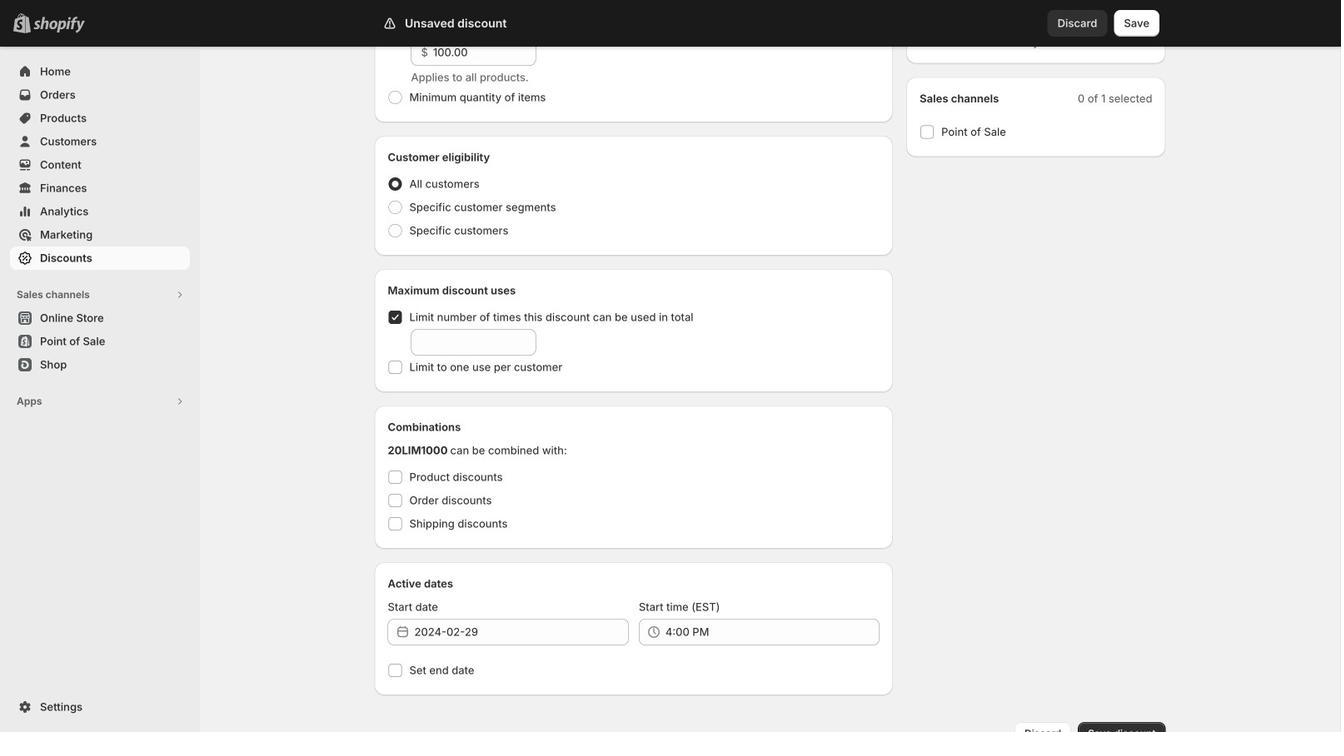 Task type: describe. For each thing, give the bounding box(es) containing it.
YYYY-MM-DD text field
[[415, 619, 629, 646]]

shopify image
[[33, 16, 85, 33]]

0.00 text field
[[433, 39, 536, 66]]



Task type: locate. For each thing, give the bounding box(es) containing it.
Enter time text field
[[666, 619, 880, 646]]

None text field
[[411, 329, 536, 356]]



